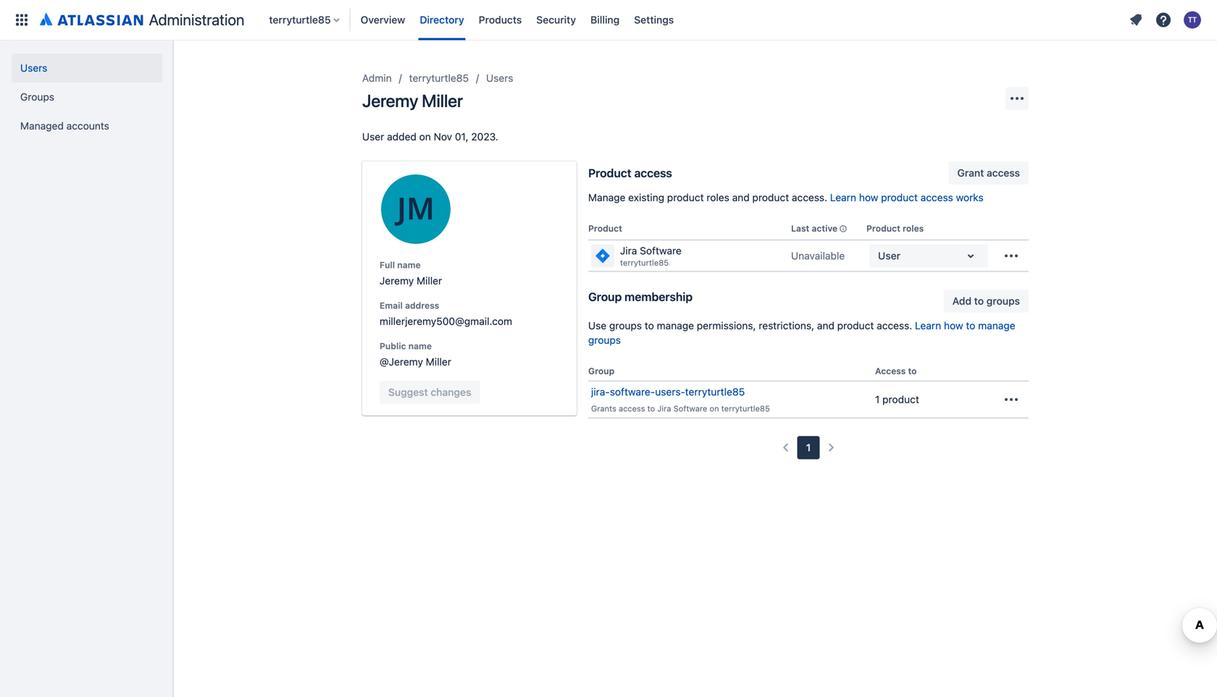 Task type: vqa. For each thing, say whether or not it's contained in the screenshot.
Release tracks link
no



Task type: locate. For each thing, give the bounding box(es) containing it.
manage down add to groups button
[[978, 320, 1016, 332]]

access to
[[875, 366, 917, 377]]

product up the manage
[[588, 166, 632, 180]]

users link
[[12, 54, 162, 83], [486, 70, 513, 87]]

jeremy down the full
[[380, 275, 414, 287]]

how down add
[[944, 320, 964, 332]]

software up membership
[[640, 245, 682, 257]]

1 vertical spatial and
[[817, 320, 835, 332]]

1 vertical spatial learn
[[915, 320, 942, 332]]

0 vertical spatial software
[[640, 245, 682, 257]]

how up product roles
[[859, 192, 879, 204]]

0 horizontal spatial 1
[[806, 442, 811, 454]]

jira
[[620, 245, 637, 257], [658, 404, 671, 414]]

1 horizontal spatial roles
[[903, 224, 924, 234]]

pagination element
[[774, 436, 843, 460]]

to
[[974, 295, 984, 307], [645, 320, 654, 332], [966, 320, 976, 332], [908, 366, 917, 377], [648, 404, 655, 414]]

manage
[[657, 320, 694, 332], [978, 320, 1016, 332]]

name for miller
[[397, 260, 421, 270]]

jira inside jira software terryturtle85
[[620, 245, 637, 257]]

last active
[[791, 224, 838, 234]]

terryturtle85
[[269, 14, 331, 26], [409, 72, 469, 84], [620, 259, 669, 268], [685, 386, 745, 398], [722, 404, 770, 414]]

name right the full
[[397, 260, 421, 270]]

miller up the address
[[417, 275, 442, 287]]

manage down membership
[[657, 320, 694, 332]]

0 horizontal spatial access.
[[792, 192, 828, 204]]

groups inside button
[[987, 295, 1020, 307]]

name right public
[[409, 341, 432, 351]]

group
[[588, 290, 622, 304], [588, 366, 615, 377]]

1 for 1
[[806, 442, 811, 454]]

use
[[588, 320, 607, 332]]

added
[[387, 131, 417, 143]]

1 horizontal spatial 1
[[875, 394, 880, 406]]

1 group from the top
[[588, 290, 622, 304]]

learn
[[830, 192, 857, 204], [915, 320, 942, 332]]

1 product
[[875, 394, 919, 406]]

users link down products link
[[486, 70, 513, 87]]

1
[[875, 394, 880, 406], [806, 442, 811, 454]]

access. up access to
[[877, 320, 913, 332]]

product access
[[588, 166, 672, 180]]

01,
[[455, 131, 469, 143]]

learn how to manage groups link
[[588, 320, 1016, 347]]

1 horizontal spatial users link
[[486, 70, 513, 87]]

0 vertical spatial groups
[[987, 295, 1020, 307]]

1 horizontal spatial user
[[878, 250, 901, 262]]

software down users-
[[674, 404, 708, 414]]

1 vertical spatial software
[[674, 404, 708, 414]]

2 vertical spatial miller
[[426, 356, 451, 368]]

users link up groups
[[12, 54, 162, 83]]

billing
[[591, 14, 620, 26]]

0 horizontal spatial manage
[[657, 320, 694, 332]]

1 horizontal spatial jira
[[658, 404, 671, 414]]

1 manage from the left
[[657, 320, 694, 332]]

full
[[380, 260, 395, 270]]

0 horizontal spatial and
[[732, 192, 750, 204]]

access inside button
[[987, 167, 1020, 179]]

miller inside 'public name @ jeremy miller'
[[426, 356, 451, 368]]

1 vertical spatial roles
[[903, 224, 924, 234]]

groups down use
[[588, 335, 621, 347]]

1 horizontal spatial and
[[817, 320, 835, 332]]

learn up access to
[[915, 320, 942, 332]]

1 horizontal spatial users
[[486, 72, 513, 84]]

on left nov
[[419, 131, 431, 143]]

managed accounts
[[20, 120, 109, 132]]

miller inside full name jeremy miller
[[417, 275, 442, 287]]

users
[[20, 62, 47, 74], [486, 72, 513, 84]]

security link
[[532, 8, 581, 32]]

1 horizontal spatial how
[[944, 320, 964, 332]]

1 vertical spatial user
[[878, 250, 901, 262]]

to inside jira-software-users-terryturtle85 grants access to jira software on terryturtle85
[[648, 404, 655, 414]]

user left the added
[[362, 131, 384, 143]]

2 vertical spatial jeremy
[[389, 356, 423, 368]]

manage inside learn how to manage groups
[[978, 320, 1016, 332]]

jeremy
[[362, 91, 418, 111], [380, 275, 414, 287], [389, 356, 423, 368]]

0 vertical spatial on
[[419, 131, 431, 143]]

to right add
[[974, 295, 984, 307]]

1 vertical spatial how
[[944, 320, 964, 332]]

2 vertical spatial groups
[[588, 335, 621, 347]]

access.
[[792, 192, 828, 204], [877, 320, 913, 332]]

product
[[667, 192, 704, 204], [753, 192, 789, 204], [881, 192, 918, 204], [837, 320, 874, 332], [883, 394, 919, 406]]

grant access
[[958, 167, 1020, 179]]

miller down millerjeremy500@gmail.com
[[426, 356, 451, 368]]

user
[[362, 131, 384, 143], [878, 250, 901, 262]]

0 vertical spatial access.
[[792, 192, 828, 204]]

full name jeremy miller
[[380, 260, 442, 287]]

groups right use
[[609, 320, 642, 332]]

0 vertical spatial how
[[859, 192, 879, 204]]

0 vertical spatial jira
[[620, 245, 637, 257]]

atlassian image
[[40, 10, 143, 28], [40, 10, 143, 28]]

1 inside button
[[806, 442, 811, 454]]

email
[[380, 301, 403, 311]]

on
[[419, 131, 431, 143], [710, 404, 719, 414]]

how
[[859, 192, 879, 204], [944, 320, 964, 332]]

groups
[[987, 295, 1020, 307], [609, 320, 642, 332], [588, 335, 621, 347]]

1 vertical spatial access.
[[877, 320, 913, 332]]

grant
[[958, 167, 984, 179]]

on down jira-software-users-terryturtle85 link
[[710, 404, 719, 414]]

overview link
[[356, 8, 410, 32]]

0 horizontal spatial users link
[[12, 54, 162, 83]]

jira software image
[[594, 247, 612, 265]]

miller
[[422, 91, 463, 111], [417, 275, 442, 287], [426, 356, 451, 368]]

access inside jira-software-users-terryturtle85 grants access to jira software on terryturtle85
[[619, 404, 645, 414]]

software-
[[610, 386, 655, 398]]

name
[[397, 260, 421, 270], [409, 341, 432, 351]]

1 horizontal spatial manage
[[978, 320, 1016, 332]]

access down software-
[[619, 404, 645, 414]]

product down learn how product access works link
[[867, 224, 901, 234]]

settings link
[[630, 8, 678, 32]]

to right access
[[908, 366, 917, 377]]

1 vertical spatial jeremy
[[380, 275, 414, 287]]

overview
[[361, 14, 405, 26]]

group up jira-
[[588, 366, 615, 377]]

0 vertical spatial miller
[[422, 91, 463, 111]]

product for product
[[588, 224, 622, 234]]

access. up last active on the right of page
[[792, 192, 828, 204]]

administration banner
[[0, 0, 1217, 41]]

name inside full name jeremy miller
[[397, 260, 421, 270]]

0 horizontal spatial jira
[[620, 245, 637, 257]]

software
[[640, 245, 682, 257], [674, 404, 708, 414]]

restrictions,
[[759, 320, 815, 332]]

user down product roles
[[878, 250, 901, 262]]

jira right jira software image
[[620, 245, 637, 257]]

managed
[[20, 120, 64, 132]]

user added on nov 01, 2023 .
[[362, 131, 498, 143]]

use groups to manage permissions, restrictions, and product access.
[[588, 320, 915, 332]]

name inside 'public name @ jeremy miller'
[[409, 341, 432, 351]]

user inside dropdown button
[[878, 250, 901, 262]]

access right grant
[[987, 167, 1020, 179]]

1 horizontal spatial access.
[[877, 320, 913, 332]]

terryturtle85 inside popup button
[[269, 14, 331, 26]]

1 horizontal spatial on
[[710, 404, 719, 414]]

to inside add to groups button
[[974, 295, 984, 307]]

access
[[634, 166, 672, 180], [987, 167, 1020, 179], [921, 192, 953, 204], [619, 404, 645, 414]]

roles up the user dropdown button
[[903, 224, 924, 234]]

grant access button
[[949, 162, 1029, 185]]

learn up 'info' icon
[[830, 192, 857, 204]]

user for user
[[878, 250, 901, 262]]

0 vertical spatial learn
[[830, 192, 857, 204]]

jeremy miller's profile picture image
[[381, 175, 451, 244]]

2023
[[471, 131, 496, 143]]

group for group membership
[[588, 290, 622, 304]]

jira software image
[[594, 247, 612, 265]]

0 horizontal spatial roles
[[707, 192, 730, 204]]

product
[[588, 166, 632, 180], [588, 224, 622, 234], [867, 224, 901, 234]]

product roles
[[867, 224, 924, 234]]

and
[[732, 192, 750, 204], [817, 320, 835, 332]]

jira inside jira-software-users-terryturtle85 grants access to jira software on terryturtle85
[[658, 404, 671, 414]]

jeremy down public
[[389, 356, 423, 368]]

learn inside learn how to manage groups
[[915, 320, 942, 332]]

group up use
[[588, 290, 622, 304]]

0 horizontal spatial user
[[362, 131, 384, 143]]

admin link
[[362, 70, 392, 87]]

0 vertical spatial 1
[[875, 394, 880, 406]]

1 vertical spatial 1
[[806, 442, 811, 454]]

security
[[537, 14, 576, 26]]

roles right existing
[[707, 192, 730, 204]]

name for jeremy
[[409, 341, 432, 351]]

0 vertical spatial roles
[[707, 192, 730, 204]]

to down add
[[966, 320, 976, 332]]

1 vertical spatial miller
[[417, 275, 442, 287]]

0 vertical spatial group
[[588, 290, 622, 304]]

1 vertical spatial group
[[588, 366, 615, 377]]

0 horizontal spatial learn
[[830, 192, 857, 204]]

global navigation element
[[9, 0, 1125, 40]]

1 vertical spatial jira
[[658, 404, 671, 414]]

users down products link
[[486, 72, 513, 84]]

1 horizontal spatial learn
[[915, 320, 942, 332]]

groups right add
[[987, 295, 1020, 307]]

product up jira software icon
[[588, 224, 622, 234]]

manage for how
[[978, 320, 1016, 332]]

roles
[[707, 192, 730, 204], [903, 224, 924, 234]]

miller down terryturtle85 link
[[422, 91, 463, 111]]

2 manage from the left
[[978, 320, 1016, 332]]

user button
[[870, 245, 988, 268]]

jira down jira-software-users-terryturtle85 link
[[658, 404, 671, 414]]

manage for groups
[[657, 320, 694, 332]]

1 vertical spatial name
[[409, 341, 432, 351]]

1 vertical spatial on
[[710, 404, 719, 414]]

users up groups
[[20, 62, 47, 74]]

to down jira-software-users-terryturtle85 link
[[648, 404, 655, 414]]

software inside jira software terryturtle85
[[640, 245, 682, 257]]

product for product roles
[[867, 224, 901, 234]]

0 vertical spatial name
[[397, 260, 421, 270]]

jeremy down admin link
[[362, 91, 418, 111]]

0 vertical spatial user
[[362, 131, 384, 143]]

groups link
[[12, 83, 162, 112]]

to down "group membership"
[[645, 320, 654, 332]]

admin
[[362, 72, 392, 84]]

2 group from the top
[[588, 366, 615, 377]]



Task type: describe. For each thing, give the bounding box(es) containing it.
public name @ jeremy miller
[[380, 341, 451, 368]]

1 vertical spatial groups
[[609, 320, 642, 332]]

settings
[[634, 14, 674, 26]]

jira-software-users-terryturtle85 link
[[591, 386, 745, 398]]

0 vertical spatial and
[[732, 192, 750, 204]]

@
[[380, 356, 389, 368]]

user for user added on nov 01, 2023 .
[[362, 131, 384, 143]]

jira-software-users-terryturtle85 grants access to jira software on terryturtle85
[[591, 386, 770, 414]]

toggle navigation image
[[159, 58, 191, 87]]

administration link
[[35, 8, 250, 32]]

to inside learn how to manage groups
[[966, 320, 976, 332]]

software inside jira-software-users-terryturtle85 grants access to jira software on terryturtle85
[[674, 404, 708, 414]]

last
[[791, 224, 810, 234]]

permissions,
[[697, 320, 756, 332]]

info image
[[838, 223, 849, 235]]

1 button
[[798, 436, 820, 460]]

millerjeremy500@gmail.com
[[380, 316, 512, 328]]

jira-
[[591, 386, 610, 398]]

jeremy miller
[[362, 91, 463, 111]]

email address millerjeremy500@gmail.com
[[380, 301, 512, 328]]

manage existing product roles and product access. learn how product access works
[[588, 192, 984, 204]]

.
[[496, 131, 498, 143]]

directory link
[[416, 8, 469, 32]]

manage
[[588, 192, 626, 204]]

add to groups button
[[944, 290, 1029, 313]]

active
[[812, 224, 838, 234]]

membership
[[625, 290, 693, 304]]

product for product access
[[588, 166, 632, 180]]

0 horizontal spatial users
[[20, 62, 47, 74]]

directory
[[420, 14, 464, 26]]

works
[[956, 192, 984, 204]]

groups inside learn how to manage groups
[[588, 335, 621, 347]]

learn how to manage groups
[[588, 320, 1016, 347]]

nov
[[434, 131, 452, 143]]

products link
[[474, 8, 526, 32]]

0 horizontal spatial how
[[859, 192, 879, 204]]

on inside jira-software-users-terryturtle85 grants access to jira software on terryturtle85
[[710, 404, 719, 414]]

access
[[875, 366, 906, 377]]

terryturtle85 inside jira software terryturtle85
[[620, 259, 669, 268]]

terryturtle85 button
[[265, 8, 345, 32]]

how inside learn how to manage groups
[[944, 320, 964, 332]]

users-
[[655, 386, 685, 398]]

access up existing
[[634, 166, 672, 180]]

account image
[[1184, 11, 1202, 29]]

jeremy inside full name jeremy miller
[[380, 275, 414, 287]]

appswitcher icon image
[[13, 11, 30, 29]]

products
[[479, 14, 522, 26]]

help icon image
[[1155, 11, 1173, 29]]

0 vertical spatial jeremy
[[362, 91, 418, 111]]

add to groups
[[953, 295, 1020, 307]]

terryturtle85 link
[[409, 70, 469, 87]]

jeremy inside 'public name @ jeremy miller'
[[389, 356, 423, 368]]

grants
[[591, 404, 617, 414]]

learn how product access works link
[[830, 192, 984, 204]]

existing
[[628, 192, 665, 204]]

address
[[405, 301, 439, 311]]

jira software terryturtle85
[[620, 245, 682, 268]]

public
[[380, 341, 406, 351]]

1 for 1 product
[[875, 394, 880, 406]]

group for group
[[588, 366, 615, 377]]

administration
[[149, 11, 244, 29]]

unavailable
[[791, 250, 845, 262]]

access left works
[[921, 192, 953, 204]]

accounts
[[66, 120, 109, 132]]

0 horizontal spatial on
[[419, 131, 431, 143]]

groups
[[20, 91, 54, 103]]

group membership
[[588, 290, 693, 304]]

billing link
[[586, 8, 624, 32]]

managed accounts link
[[12, 112, 162, 141]]

add
[[953, 295, 972, 307]]



